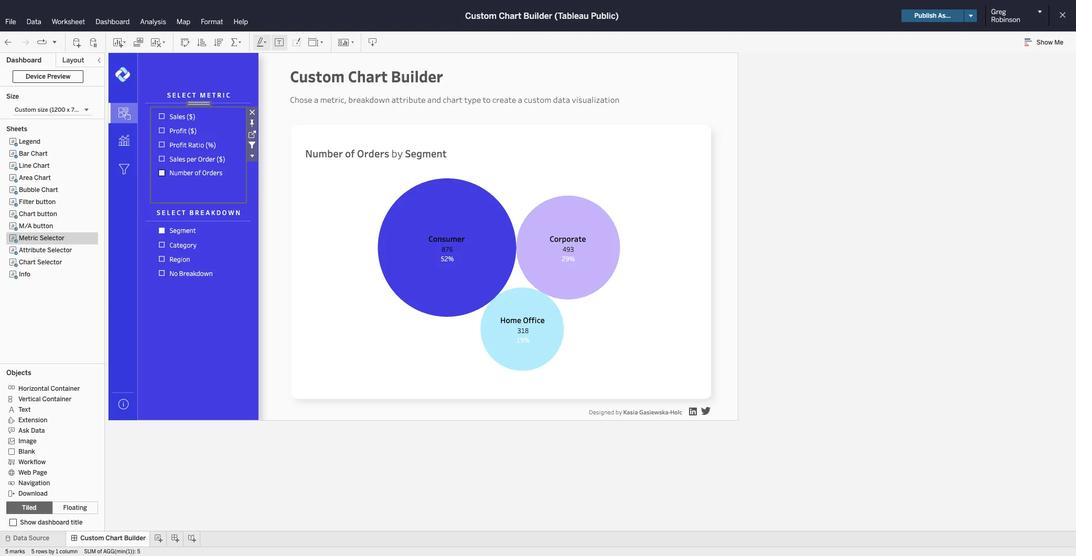 Task type: locate. For each thing, give the bounding box(es) containing it.
s e l e c t   b r e a k d o w n
[[157, 208, 240, 216]]

selector down metric selector
[[47, 247, 72, 254]]

vertical container
[[18, 395, 72, 403]]

image option
[[6, 435, 90, 446]]

r left i
[[217, 91, 221, 99]]

metric,
[[320, 94, 347, 105]]

button down bubble chart
[[36, 198, 56, 206]]

2 horizontal spatial 5
[[137, 549, 140, 555]]

button
[[36, 198, 56, 206], [37, 210, 57, 218], [33, 222, 53, 230]]

1 vertical spatial dashboard
[[6, 56, 42, 64]]

workflow option
[[6, 456, 90, 467]]

0 vertical spatial button
[[36, 198, 56, 206]]

tiled
[[22, 504, 37, 511]]

publish as... button
[[902, 9, 964, 22]]

1 horizontal spatial custom chart builder
[[290, 66, 443, 87]]

container down horizontal container
[[42, 395, 72, 403]]

selector up attribute selector
[[40, 234, 64, 242]]

700)
[[71, 106, 84, 113]]

0 vertical spatial selector
[[40, 234, 64, 242]]

public)
[[591, 11, 619, 21]]

t left b
[[182, 208, 185, 216]]

1 horizontal spatial a
[[518, 94, 523, 105]]

of
[[345, 146, 355, 160], [97, 549, 102, 555]]

1 horizontal spatial 5
[[31, 549, 34, 555]]

data down extension
[[31, 427, 45, 434]]

r right b
[[195, 208, 199, 216]]

t left the m
[[192, 91, 196, 99]]

0 horizontal spatial t
[[182, 208, 185, 216]]

selector for metric selector
[[40, 234, 64, 242]]

5 right agg(min(1)):
[[137, 549, 140, 555]]

of inside custom chart builder application
[[345, 146, 355, 160]]

horizontal
[[18, 385, 49, 392]]

horizontal container
[[18, 385, 80, 392]]

l left the m
[[177, 91, 181, 99]]

by right orders
[[392, 146, 403, 160]]

1 horizontal spatial l
[[177, 91, 181, 99]]

2 a from the left
[[518, 94, 523, 105]]

1 vertical spatial button
[[37, 210, 57, 218]]

1 vertical spatial of
[[97, 549, 102, 555]]

t
[[192, 91, 196, 99], [212, 91, 216, 99], [182, 208, 185, 216]]

2 vertical spatial button
[[33, 222, 53, 230]]

bubble chart
[[19, 186, 58, 194]]

help
[[234, 18, 248, 26]]

text
[[18, 406, 31, 413]]

i
[[223, 91, 225, 99]]

1 5 from the left
[[5, 549, 8, 555]]

by
[[392, 146, 403, 160], [616, 408, 622, 416], [49, 549, 55, 555]]

dashboard down redo icon
[[6, 56, 42, 64]]

more options image
[[247, 151, 258, 162]]

container
[[51, 385, 80, 392], [42, 395, 72, 403]]

builder left (tableau
[[524, 11, 553, 21]]

0 vertical spatial of
[[345, 146, 355, 160]]

1 horizontal spatial dashboard
[[96, 18, 130, 26]]

1 vertical spatial data
[[31, 427, 45, 434]]

of right the sum at the left
[[97, 549, 102, 555]]

2 5 from the left
[[31, 549, 34, 555]]

image image
[[132, 47, 272, 434], [115, 67, 131, 82], [284, 118, 725, 412], [701, 407, 711, 415], [689, 408, 697, 415]]

3 5 from the left
[[137, 549, 140, 555]]

1 vertical spatial r
[[195, 208, 199, 216]]

custom chart builder
[[290, 66, 443, 87], [80, 535, 146, 542]]

1 vertical spatial container
[[42, 395, 72, 403]]

0 vertical spatial builder
[[524, 11, 553, 21]]

robinson
[[992, 16, 1021, 24]]

show me button
[[1020, 34, 1073, 50]]

marks. press enter to open the view data window.. use arrow keys to navigate data visualization elements. image
[[109, 99, 137, 127], [153, 109, 244, 180], [109, 126, 137, 155], [109, 154, 137, 183], [303, 167, 695, 177], [303, 178, 695, 371], [153, 223, 244, 280], [117, 398, 130, 411]]

1 vertical spatial by
[[616, 408, 622, 416]]

chart inside application
[[348, 66, 388, 87]]

l for s e l e c t   m e t r i c
[[177, 91, 181, 99]]

1 vertical spatial show
[[20, 519, 36, 526]]

c left b
[[177, 208, 180, 216]]

bar chart
[[19, 150, 48, 157]]

1 vertical spatial l
[[167, 208, 170, 216]]

1 horizontal spatial t
[[192, 91, 196, 99]]

0 vertical spatial show
[[1037, 39, 1053, 46]]

button down "filter button"
[[37, 210, 57, 218]]

container for horizontal container
[[51, 385, 80, 392]]

1 vertical spatial s
[[157, 208, 161, 216]]

0 horizontal spatial custom chart builder
[[80, 535, 146, 542]]

holc
[[671, 408, 683, 416]]

0 horizontal spatial 5
[[5, 549, 8, 555]]

0 horizontal spatial of
[[97, 549, 102, 555]]

preview
[[47, 73, 70, 80]]

and
[[427, 94, 441, 105]]

custom chart builder up sum of agg(min(1)): 5
[[80, 535, 146, 542]]

chose
[[290, 94, 312, 105]]

s left the m
[[167, 91, 171, 99]]

data up replay animation image
[[27, 18, 41, 26]]

custom chart builder up breakdown
[[290, 66, 443, 87]]

list box
[[6, 136, 98, 360]]

custom
[[465, 11, 497, 21], [290, 66, 345, 87], [15, 106, 36, 113], [80, 535, 104, 542]]

container for vertical container
[[42, 395, 72, 403]]

t for e
[[192, 91, 196, 99]]

0 vertical spatial container
[[51, 385, 80, 392]]

dashboard
[[96, 18, 130, 26], [6, 56, 42, 64]]

vertical container option
[[6, 393, 90, 404]]

me
[[1055, 39, 1064, 46]]

data inside option
[[31, 427, 45, 434]]

2 vertical spatial builder
[[124, 535, 146, 542]]

metric
[[19, 234, 38, 242]]

as...
[[938, 12, 951, 19]]

container up vertical container 'option'
[[51, 385, 80, 392]]

ask
[[18, 427, 29, 434]]

2 vertical spatial by
[[49, 549, 55, 555]]

replay animation image
[[37, 37, 47, 47]]

0 horizontal spatial builder
[[124, 535, 146, 542]]

data
[[27, 18, 41, 26], [31, 427, 45, 434], [13, 535, 27, 542]]

5 left marks
[[5, 549, 8, 555]]

show inside button
[[1037, 39, 1053, 46]]

builder
[[524, 11, 553, 21], [391, 66, 443, 87], [124, 535, 146, 542]]

0 horizontal spatial show
[[20, 519, 36, 526]]

1 a from the left
[[314, 94, 319, 105]]

5 for 5 marks
[[5, 549, 8, 555]]

5 marks
[[5, 549, 25, 555]]

go to sheet image
[[247, 129, 258, 140]]

button for chart button
[[37, 210, 57, 218]]

1 vertical spatial custom chart builder
[[80, 535, 146, 542]]

sum of agg(min(1)): 5
[[84, 549, 140, 555]]

container inside 'option'
[[42, 395, 72, 403]]

bar
[[19, 150, 29, 157]]

custom
[[524, 94, 552, 105]]

0 vertical spatial data
[[27, 18, 41, 26]]

selector
[[40, 234, 64, 242], [47, 247, 72, 254], [37, 259, 62, 266]]

of for orders
[[345, 146, 355, 160]]

1 horizontal spatial s
[[167, 91, 171, 99]]

0 vertical spatial s
[[167, 91, 171, 99]]

bubble
[[19, 186, 40, 194]]

t left i
[[212, 91, 216, 99]]

s left b
[[157, 208, 161, 216]]

objects list box
[[6, 380, 98, 498]]

0 vertical spatial l
[[177, 91, 181, 99]]

s for s e l e c t   b r e a k d o w n
[[157, 208, 161, 216]]

web page option
[[6, 467, 90, 477]]

2 vertical spatial data
[[13, 535, 27, 542]]

map
[[177, 18, 190, 26]]

2 vertical spatial selector
[[37, 259, 62, 266]]

1 horizontal spatial of
[[345, 146, 355, 160]]

new data source image
[[72, 37, 82, 47]]

a right chose
[[314, 94, 319, 105]]

source
[[29, 535, 49, 542]]

1 vertical spatial builder
[[391, 66, 443, 87]]

2 horizontal spatial c
[[226, 91, 230, 99]]

l
[[177, 91, 181, 99], [167, 208, 170, 216]]

s for s e l e c t   m e t r i c
[[167, 91, 171, 99]]

dashboard up new worksheet icon
[[96, 18, 130, 26]]

remove from dashboard image
[[247, 106, 258, 118]]

navigation option
[[6, 477, 90, 488]]

selector down attribute selector
[[37, 259, 62, 266]]

0 horizontal spatial a
[[314, 94, 319, 105]]

r
[[217, 91, 221, 99], [195, 208, 199, 216]]

data source
[[13, 535, 49, 542]]

c left the m
[[187, 91, 191, 99]]

show left me
[[1037, 39, 1053, 46]]

builder up agg(min(1)):
[[124, 535, 146, 542]]

by left kasia
[[616, 408, 622, 416]]

filter button
[[19, 198, 56, 206]]

button up metric selector
[[33, 222, 53, 230]]

by left 1
[[49, 549, 55, 555]]

builder inside custom chart builder application
[[391, 66, 443, 87]]

5 rows by 1 column
[[31, 549, 78, 555]]

builder up attribute
[[391, 66, 443, 87]]

a
[[314, 94, 319, 105], [518, 94, 523, 105]]

show
[[1037, 39, 1053, 46], [20, 519, 36, 526]]

fix height image
[[247, 118, 258, 129]]

1 horizontal spatial c
[[187, 91, 191, 99]]

0 horizontal spatial by
[[49, 549, 55, 555]]

file
[[5, 18, 16, 26]]

container inside option
[[51, 385, 80, 392]]

k
[[211, 208, 215, 216]]

1 horizontal spatial by
[[392, 146, 403, 160]]

5 left rows
[[31, 549, 34, 555]]

1 horizontal spatial r
[[217, 91, 221, 99]]

0 vertical spatial custom chart builder
[[290, 66, 443, 87]]

1 horizontal spatial show
[[1037, 39, 1053, 46]]

to
[[483, 94, 491, 105]]

0 horizontal spatial c
[[177, 208, 180, 216]]

a right create
[[518, 94, 523, 105]]

custom size (1200 x 700)
[[15, 106, 84, 113]]

c right i
[[226, 91, 230, 99]]

objects
[[6, 369, 31, 377]]

undo image
[[3, 37, 14, 47]]

1 horizontal spatial builder
[[391, 66, 443, 87]]

marks
[[10, 549, 25, 555]]

hide mark labels image
[[274, 37, 285, 47]]

0 horizontal spatial l
[[167, 208, 170, 216]]

line chart
[[19, 162, 50, 169]]

5 for 5 rows by 1 column
[[31, 549, 34, 555]]

chart
[[499, 11, 522, 21], [348, 66, 388, 87], [31, 150, 48, 157], [33, 162, 50, 169], [34, 174, 51, 182], [41, 186, 58, 194], [19, 210, 36, 218], [19, 259, 36, 266], [106, 535, 123, 542]]

x
[[67, 106, 70, 113]]

highlight image
[[256, 37, 268, 47]]

s
[[167, 91, 171, 99], [157, 208, 161, 216]]

designed
[[589, 408, 614, 416]]

show down tiled
[[20, 519, 36, 526]]

number
[[305, 146, 343, 160]]

data up marks
[[13, 535, 27, 542]]

of left orders
[[345, 146, 355, 160]]

selector for attribute selector
[[47, 247, 72, 254]]

l left b
[[167, 208, 170, 216]]

0 horizontal spatial s
[[157, 208, 161, 216]]

sorted ascending by min(1) within field list image
[[197, 37, 207, 47]]

format
[[201, 18, 223, 26]]

e
[[172, 91, 176, 99], [182, 91, 186, 99], [207, 91, 211, 99], [162, 208, 166, 216], [172, 208, 175, 216], [201, 208, 204, 216]]

1 vertical spatial selector
[[47, 247, 72, 254]]

c
[[187, 91, 191, 99], [226, 91, 230, 99], [177, 208, 180, 216]]

(tableau
[[555, 11, 589, 21]]



Task type: vqa. For each thing, say whether or not it's contained in the screenshot.
Hide Mark Labels ICON
yes



Task type: describe. For each thing, give the bounding box(es) containing it.
gasiewska-
[[639, 408, 671, 416]]

text option
[[6, 404, 90, 414]]

2 horizontal spatial by
[[616, 408, 622, 416]]

area chart
[[19, 174, 51, 182]]

button for m/a button
[[33, 222, 53, 230]]

(1200
[[49, 106, 65, 113]]

floating
[[63, 504, 87, 511]]

filter
[[19, 198, 34, 206]]

0 vertical spatial dashboard
[[96, 18, 130, 26]]

b
[[190, 208, 194, 216]]

horizontal container option
[[6, 383, 90, 393]]

a
[[206, 208, 210, 216]]

web page
[[18, 469, 47, 476]]

ask data
[[18, 427, 45, 434]]

device
[[26, 73, 46, 80]]

create
[[493, 94, 516, 105]]

line
[[19, 162, 31, 169]]

use as filter image
[[247, 140, 258, 151]]

togglestate option group
[[6, 502, 98, 514]]

list box containing legend
[[6, 136, 98, 360]]

m
[[200, 91, 206, 99]]

selector for chart selector
[[37, 259, 62, 266]]

show dashboard title
[[20, 519, 83, 526]]

clear sheet image
[[150, 37, 167, 47]]

t for r
[[182, 208, 185, 216]]

replay animation image
[[51, 39, 58, 45]]

image
[[18, 437, 37, 445]]

0 vertical spatial r
[[217, 91, 221, 99]]

custom chart builder application
[[105, 47, 1075, 530]]

2 horizontal spatial builder
[[524, 11, 553, 21]]

navigation
[[18, 479, 50, 487]]

layout
[[62, 56, 84, 64]]

sum
[[84, 549, 96, 555]]

title
[[71, 519, 83, 526]]

device preview
[[26, 73, 70, 80]]

attribute selector
[[19, 247, 72, 254]]

legend
[[19, 138, 40, 145]]

orders
[[357, 146, 389, 160]]

sorted descending by min(1) within field list image
[[214, 37, 224, 47]]

o
[[222, 208, 227, 216]]

workflow
[[18, 458, 46, 466]]

metric selector
[[19, 234, 64, 242]]

sheets
[[6, 125, 27, 133]]

chart button
[[19, 210, 57, 218]]

agg(min(1)):
[[103, 549, 136, 555]]

d
[[216, 208, 221, 216]]

duplicate image
[[133, 37, 144, 47]]

visualization
[[572, 94, 620, 105]]

area
[[19, 174, 33, 182]]

pause auto updates image
[[89, 37, 99, 47]]

custom chart builder inside application
[[290, 66, 443, 87]]

show me
[[1037, 39, 1064, 46]]

designed by kasia gasiewska-holc
[[589, 408, 683, 416]]

rows
[[36, 549, 47, 555]]

worksheet
[[52, 18, 85, 26]]

vertical
[[18, 395, 41, 403]]

w
[[228, 208, 234, 216]]

0 vertical spatial by
[[392, 146, 403, 160]]

chose a metric, breakdown attribute and chart type to create a custom data visualization
[[290, 94, 621, 105]]

greg
[[992, 8, 1007, 16]]

publish as...
[[915, 12, 951, 19]]

number of orders by segment
[[305, 146, 447, 160]]

n
[[236, 208, 240, 216]]

attribute
[[392, 94, 426, 105]]

dashboard
[[38, 519, 69, 526]]

kasia
[[624, 408, 638, 416]]

size
[[6, 93, 19, 100]]

m/a button
[[19, 222, 53, 230]]

data for data source
[[13, 535, 27, 542]]

custom inside application
[[290, 66, 345, 87]]

info
[[19, 271, 30, 278]]

column
[[59, 549, 78, 555]]

m/a
[[19, 222, 32, 230]]

chart
[[443, 94, 463, 105]]

l for s e l e c t   b r e a k d o w n
[[167, 208, 170, 216]]

extension option
[[6, 414, 90, 425]]

publish
[[915, 12, 937, 19]]

device preview button
[[13, 70, 84, 83]]

c for s e l e c t   b r e a k d o w n
[[177, 208, 180, 216]]

data
[[553, 94, 570, 105]]

ask data option
[[6, 425, 90, 435]]

segment
[[405, 146, 447, 160]]

1
[[56, 549, 58, 555]]

format workbook image
[[291, 37, 302, 47]]

new worksheet image
[[112, 37, 127, 47]]

0 horizontal spatial r
[[195, 208, 199, 216]]

redo image
[[20, 37, 30, 47]]

blank
[[18, 448, 35, 455]]

download image
[[368, 37, 378, 47]]

download option
[[6, 488, 90, 498]]

s e l e c t   m e t r i c
[[167, 91, 230, 99]]

collapse image
[[96, 57, 102, 63]]

2 horizontal spatial t
[[212, 91, 216, 99]]

c for s e l e c t   m e t r i c
[[187, 91, 191, 99]]

totals image
[[230, 37, 243, 47]]

show/hide cards image
[[338, 37, 355, 47]]

custom chart builder (tableau public)
[[465, 11, 619, 21]]

button for filter button
[[36, 198, 56, 206]]

data for data
[[27, 18, 41, 26]]

extension
[[18, 416, 47, 424]]

size
[[37, 106, 48, 113]]

show for show dashboard title
[[20, 519, 36, 526]]

analysis
[[140, 18, 166, 26]]

show for show me
[[1037, 39, 1053, 46]]

greg robinson
[[992, 8, 1021, 24]]

page
[[33, 469, 47, 476]]

of for agg(min(1)):
[[97, 549, 102, 555]]

swap rows and columns image
[[180, 37, 190, 47]]

blank option
[[6, 446, 90, 456]]

0 horizontal spatial dashboard
[[6, 56, 42, 64]]

fit image
[[308, 37, 325, 47]]



